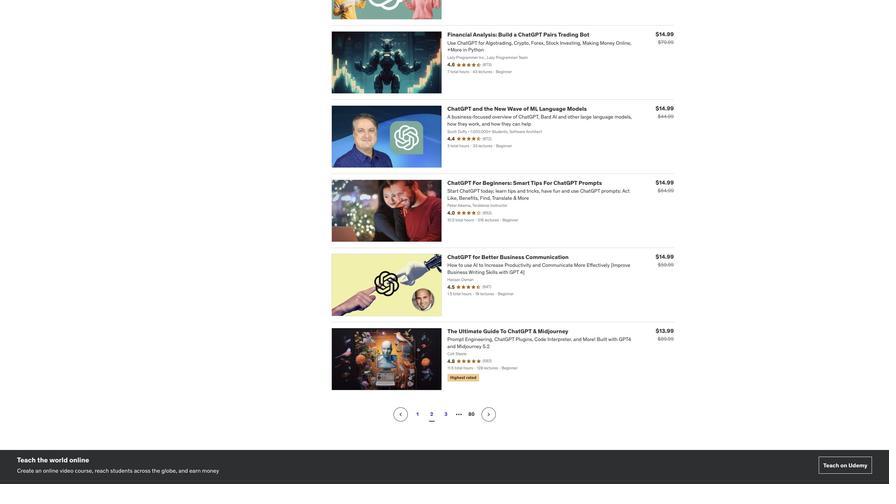 Task type: locate. For each thing, give the bounding box(es) containing it.
wave
[[507, 105, 522, 112]]

and inside teach the world online create an online video course, reach students across the globe, and earn money
[[179, 467, 188, 474]]

1 vertical spatial and
[[179, 467, 188, 474]]

the up an
[[37, 456, 48, 464]]

better
[[482, 253, 499, 261]]

teach up the create
[[17, 456, 36, 464]]

financial analysis: build a chatgpt pairs trading bot
[[447, 31, 589, 38]]

language
[[539, 105, 566, 112]]

a
[[514, 31, 517, 38]]

the
[[447, 328, 457, 335]]

teach for the
[[17, 456, 36, 464]]

2
[[430, 411, 433, 417]]

0 horizontal spatial online
[[43, 467, 58, 474]]

to
[[500, 328, 507, 335]]

next page image
[[485, 411, 492, 418]]

3 $14.99 from the top
[[656, 179, 674, 186]]

$14.99
[[656, 31, 674, 38], [656, 105, 674, 112], [656, 179, 674, 186], [656, 253, 674, 260]]

chatgpt and the new wave of ml language models link
[[447, 105, 587, 112]]

$14.99 $44.99
[[656, 105, 674, 120]]

online up course, on the bottom of the page
[[69, 456, 89, 464]]

financial analysis: build a chatgpt pairs trading bot link
[[447, 31, 589, 38]]

chatgpt for better business communication link
[[447, 253, 569, 261]]

&
[[533, 328, 537, 335]]

$89.99
[[658, 336, 674, 342]]

80
[[469, 411, 475, 417]]

and left earn
[[179, 467, 188, 474]]

the ultimate guide to chatgpt & midjourney
[[447, 328, 568, 335]]

0 horizontal spatial and
[[179, 467, 188, 474]]

0 horizontal spatial teach
[[17, 456, 36, 464]]

financial
[[447, 31, 472, 38]]

and
[[473, 105, 483, 112], [179, 467, 188, 474]]

money
[[202, 467, 219, 474]]

2 link
[[425, 407, 439, 422]]

earn
[[189, 467, 201, 474]]

$13.99 $89.99
[[656, 327, 674, 342]]

ultimate
[[459, 328, 482, 335]]

$13.99
[[656, 327, 674, 334]]

1 horizontal spatial online
[[69, 456, 89, 464]]

for
[[473, 253, 480, 261]]

3
[[445, 411, 448, 417]]

2 $14.99 from the top
[[656, 105, 674, 112]]

the
[[484, 105, 493, 112], [37, 456, 48, 464], [152, 467, 160, 474]]

the left new
[[484, 105, 493, 112]]

$14.99 $79.99
[[656, 31, 674, 46]]

bot
[[580, 31, 589, 38]]

4 $14.99 from the top
[[656, 253, 674, 260]]

0 horizontal spatial for
[[473, 179, 481, 186]]

for left beginners:
[[473, 179, 481, 186]]

$14.99 up "$64.99"
[[656, 179, 674, 186]]

$14.99 up the $59.99
[[656, 253, 674, 260]]

online
[[69, 456, 89, 464], [43, 467, 58, 474]]

for
[[473, 179, 481, 186], [544, 179, 552, 186]]

teach
[[17, 456, 36, 464], [823, 462, 839, 469]]

prompts
[[579, 179, 602, 186]]

1 horizontal spatial and
[[473, 105, 483, 112]]

trading
[[558, 31, 579, 38]]

globe,
[[162, 467, 177, 474]]

1 $14.99 from the top
[[656, 31, 674, 38]]

reach
[[95, 467, 109, 474]]

0 horizontal spatial the
[[37, 456, 48, 464]]

1 horizontal spatial for
[[544, 179, 552, 186]]

$14.99 for prompts
[[656, 179, 674, 186]]

$14.99 up $79.99
[[656, 31, 674, 38]]

and left new
[[473, 105, 483, 112]]

1 for from the left
[[473, 179, 481, 186]]

1 horizontal spatial teach
[[823, 462, 839, 469]]

3 link
[[439, 407, 453, 422]]

0 vertical spatial online
[[69, 456, 89, 464]]

2 horizontal spatial the
[[484, 105, 493, 112]]

$14.99 for bot
[[656, 31, 674, 38]]

1 horizontal spatial the
[[152, 467, 160, 474]]

udemy
[[849, 462, 868, 469]]

$14.99 up $44.99
[[656, 105, 674, 112]]

teach inside teach the world online create an online video course, reach students across the globe, and earn money
[[17, 456, 36, 464]]

$14.99 $59.99
[[656, 253, 674, 268]]

the left the globe,
[[152, 467, 160, 474]]

chatgpt
[[518, 31, 542, 38], [447, 105, 471, 112], [447, 179, 471, 186], [554, 179, 577, 186], [447, 253, 471, 261], [508, 328, 532, 335]]

1 vertical spatial online
[[43, 467, 58, 474]]

for right tips
[[544, 179, 552, 186]]

beginners:
[[483, 179, 512, 186]]

online right an
[[43, 467, 58, 474]]

$64.99
[[658, 187, 674, 194]]

1 link
[[411, 407, 425, 422]]

teach left on
[[823, 462, 839, 469]]

models
[[567, 105, 587, 112]]



Task type: describe. For each thing, give the bounding box(es) containing it.
$79.99
[[658, 39, 674, 46]]

chatgpt and the new wave of ml language models
[[447, 105, 587, 112]]

$14.99 $64.99
[[656, 179, 674, 194]]

of
[[523, 105, 529, 112]]

students
[[110, 467, 133, 474]]

$14.99 for language
[[656, 105, 674, 112]]

world
[[49, 456, 68, 464]]

across
[[134, 467, 151, 474]]

0 vertical spatial the
[[484, 105, 493, 112]]

teach for on
[[823, 462, 839, 469]]

1 vertical spatial the
[[37, 456, 48, 464]]

$59.99
[[658, 262, 674, 268]]

tips
[[531, 179, 542, 186]]

2 for from the left
[[544, 179, 552, 186]]

new
[[494, 105, 506, 112]]

$44.99
[[658, 113, 674, 120]]

communication
[[526, 253, 569, 261]]

ellipsis image
[[455, 410, 463, 419]]

on
[[841, 462, 847, 469]]

pairs
[[543, 31, 557, 38]]

2 vertical spatial the
[[152, 467, 160, 474]]

ml
[[530, 105, 538, 112]]

video
[[60, 467, 74, 474]]

smart
[[513, 179, 530, 186]]

course,
[[75, 467, 93, 474]]

build
[[498, 31, 513, 38]]

teach on udemy link
[[819, 457, 872, 474]]

guide
[[483, 328, 499, 335]]

teach the world online create an online video course, reach students across the globe, and earn money
[[17, 456, 219, 474]]

chatgpt for beginners: smart tips for chatgpt prompts
[[447, 179, 602, 186]]

previous page image
[[397, 411, 404, 418]]

teach on udemy
[[823, 462, 868, 469]]

analysis:
[[473, 31, 497, 38]]

create
[[17, 467, 34, 474]]

0 vertical spatial and
[[473, 105, 483, 112]]

an
[[35, 467, 42, 474]]

1
[[417, 411, 419, 417]]

chatgpt for beginners: smart tips for chatgpt prompts link
[[447, 179, 602, 186]]

the ultimate guide to chatgpt & midjourney link
[[447, 328, 568, 335]]

midjourney
[[538, 328, 568, 335]]

business
[[500, 253, 524, 261]]

chatgpt for better business communication
[[447, 253, 569, 261]]



Task type: vqa. For each thing, say whether or not it's contained in the screenshot.
"ChatGPT"
yes



